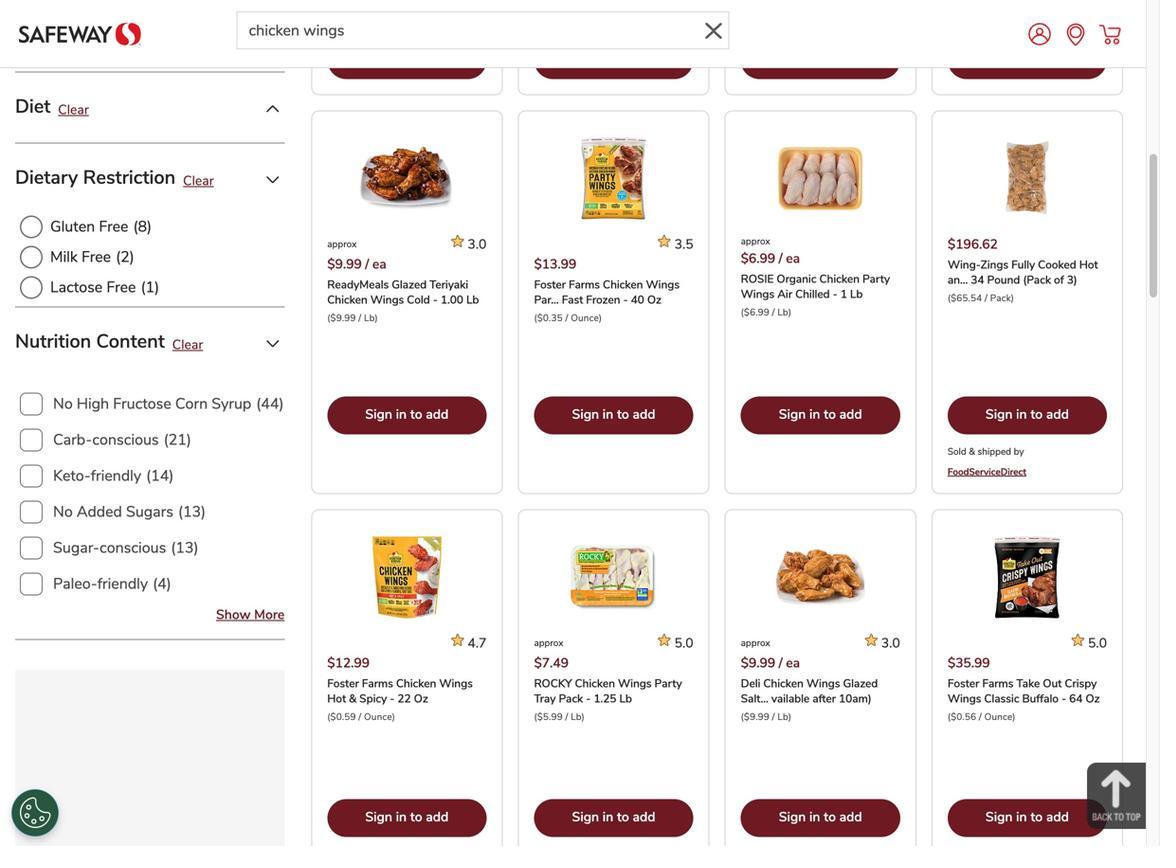 Task type: locate. For each thing, give the bounding box(es) containing it.
deli chicken wings glazed salt... vailable after 10am) link
[[741, 676, 900, 706]]

chicken right organic
[[819, 271, 860, 287]]

hot inside $12.99 foster farms chicken wings hot & spicy - 22 oz ($0.59 / ounce)
[[327, 691, 346, 706]]

chicken right fast
[[603, 277, 643, 292]]

0 vertical spatial no
[[53, 394, 73, 414]]

/
[[779, 250, 783, 268], [365, 255, 369, 273], [985, 292, 988, 305], [772, 306, 775, 319], [359, 312, 361, 324], [565, 312, 568, 324], [779, 654, 783, 672], [359, 711, 361, 724], [565, 711, 568, 724], [772, 711, 775, 724], [979, 711, 982, 724]]

carb-
[[53, 430, 92, 450]]

1 vertical spatial $9.99
[[741, 654, 775, 672]]

0 vertical spatial conscious
[[92, 430, 159, 450]]

0 horizontal spatial 5.0
[[675, 634, 693, 652]]

approx up "$6.99"
[[741, 235, 770, 248]]

party right 1
[[862, 271, 890, 287]]

hot inside $196.62 wing-zings fully cooked hot an... 34 pound (pack of 3) ($65.54 / pack)
[[1079, 257, 1098, 272]]

0 horizontal spatial glazed
[[392, 277, 427, 292]]

sugar-conscious (13)
[[53, 538, 199, 558]]

wings inside $12.99 foster farms chicken wings hot & spicy - 22 oz ($0.59 / ounce)
[[439, 676, 473, 691]]

farms down $13.99
[[569, 277, 600, 292]]

chicken
[[819, 271, 860, 287], [603, 277, 643, 292], [327, 292, 367, 307], [396, 676, 436, 691], [575, 676, 615, 691], [763, 676, 804, 691]]

no
[[53, 394, 73, 414], [53, 502, 73, 522]]

party down customer review star icon
[[655, 676, 682, 691]]

(13)
[[178, 502, 206, 522], [171, 538, 199, 558]]

1 horizontal spatial 5.0
[[1088, 634, 1107, 652]]

1 horizontal spatial oz
[[647, 292, 662, 307]]

lb) down readymeals on the top of page
[[364, 312, 378, 324]]

/ right ($0.56
[[979, 711, 982, 724]]

ounce) down fast
[[571, 312, 602, 324]]

2 horizontal spatial farms
[[982, 676, 1014, 691]]

- inside $7.49 rocky chicken wings party tray pack - 1.25 lb ($5.99 / lb)
[[586, 691, 591, 706]]

in
[[396, 50, 407, 68], [603, 50, 613, 68], [809, 50, 820, 68], [1016, 50, 1027, 68], [396, 406, 407, 424], [603, 406, 613, 424], [809, 406, 820, 424], [1016, 406, 1027, 424], [396, 808, 407, 826], [603, 808, 613, 826], [809, 808, 820, 826], [1016, 808, 1027, 826]]

None search field
[[232, 0, 734, 64]]

conscious down no added sugars (13)
[[100, 538, 166, 558]]

free
[[99, 216, 128, 237], [82, 247, 111, 267], [107, 277, 136, 297]]

1 horizontal spatial ($9.99
[[741, 711, 770, 724]]

oz right the 22 at the left of the page
[[414, 691, 428, 706]]

approx up deli
[[741, 637, 770, 650]]

glazed right the "after"
[[843, 676, 878, 691]]

conscious
[[92, 430, 159, 450], [100, 538, 166, 558]]

farms left the 22 at the left of the page
[[362, 676, 393, 691]]

0 horizontal spatial ($9.99
[[327, 312, 356, 324]]

lb right 1.00
[[466, 292, 479, 307]]

foster inside $35.99 foster farms take out crispy wings classic buffalo - 64 oz ($0.56 / ounce)
[[948, 676, 979, 691]]

farms inside $12.99 foster farms chicken wings hot & spicy - 22 oz ($0.59 / ounce)
[[362, 676, 393, 691]]

(13) right sugars
[[178, 502, 206, 522]]

clear inside sold by clear
[[89, 30, 120, 48]]

1 horizontal spatial party
[[862, 271, 890, 287]]

1 vertical spatial 3.0
[[881, 634, 900, 652]]

($0.35
[[534, 312, 563, 324]]

conscious up keto-friendly (14)
[[92, 430, 159, 450]]

add
[[426, 50, 449, 68], [633, 50, 655, 68], [839, 50, 862, 68], [1046, 50, 1069, 68], [426, 406, 449, 424], [633, 406, 655, 424], [839, 406, 862, 424], [1046, 406, 1069, 424], [426, 808, 449, 826], [633, 808, 655, 826], [839, 808, 862, 826], [1046, 808, 1069, 826]]

ea up vailable
[[786, 654, 800, 672]]

0 horizontal spatial foster
[[327, 676, 359, 691]]

customer review star image for $12.99
[[451, 633, 464, 647]]

lb) inside approx $6.99 / ea rosie organic chicken party wings air chilled - 1 lb ($6.99 / lb)
[[778, 306, 792, 319]]

deli
[[741, 676, 760, 691]]

1 vertical spatial free
[[82, 247, 111, 267]]

- left 1.00
[[433, 292, 438, 307]]

show
[[216, 606, 251, 624]]

free left (8)
[[99, 216, 128, 237]]

syrup
[[212, 394, 251, 414]]

gluten free (8)
[[50, 216, 152, 237]]

0 vertical spatial glazed
[[392, 277, 427, 292]]

ea up readymeals on the top of page
[[372, 255, 386, 273]]

pack
[[559, 691, 583, 706]]

friendly down carb-conscious (21)
[[91, 466, 141, 486]]

wings inside $13.99 foster farms chicken wings par... fast frozen - 40 oz ($0.35 / ounce)
[[646, 277, 680, 292]]

1 horizontal spatial farms
[[569, 277, 600, 292]]

glazed
[[392, 277, 427, 292], [843, 676, 878, 691]]

ounce) inside $12.99 foster farms chicken wings hot & spicy - 22 oz ($0.59 / ounce)
[[364, 711, 395, 724]]

lb) down vailable
[[778, 711, 792, 724]]

lb
[[850, 287, 863, 302], [466, 292, 479, 307], [619, 691, 632, 706]]

foster down $13.99
[[534, 277, 566, 292]]

0 vertical spatial 3.0
[[468, 235, 487, 253]]

free left (2)
[[82, 247, 111, 267]]

chilled
[[795, 287, 830, 302]]

0 horizontal spatial 3.0
[[468, 235, 487, 253]]

- left 64
[[1062, 691, 1066, 706]]

- inside approx $6.99 / ea rosie organic chicken party wings air chilled - 1 lb ($6.99 / lb)
[[833, 287, 838, 302]]

/ left pack)
[[985, 292, 988, 305]]

frozen
[[586, 292, 620, 307]]

chicken inside $7.49 rocky chicken wings party tray pack - 1.25 lb ($5.99 / lb)
[[575, 676, 615, 691]]

& inside $12.99 foster farms chicken wings hot & spicy - 22 oz ($0.59 / ounce)
[[349, 691, 356, 706]]

(8)
[[133, 216, 152, 237]]

customer review star image for $35.99
[[1071, 633, 1084, 647]]

foodservicedirect link
[[948, 466, 1026, 479], [948, 466, 1026, 479]]

0 vertical spatial free
[[99, 216, 128, 237]]

zings
[[981, 257, 1009, 272]]

-
[[833, 287, 838, 302], [433, 292, 438, 307], [623, 292, 628, 307], [390, 691, 395, 706], [586, 691, 591, 706], [1062, 691, 1066, 706]]

clear
[[89, 30, 120, 48], [58, 101, 89, 119], [183, 172, 214, 190], [172, 336, 203, 354]]

to
[[410, 50, 422, 68], [617, 50, 629, 68], [824, 50, 836, 68], [1031, 50, 1043, 68], [410, 406, 422, 424], [617, 406, 629, 424], [824, 406, 836, 424], [1031, 406, 1043, 424], [410, 808, 422, 826], [617, 808, 629, 826], [824, 808, 836, 826], [1031, 808, 1043, 826]]

clear for by
[[89, 30, 120, 48]]

clear button right by
[[89, 29, 120, 49]]

oz right 64
[[1086, 691, 1100, 706]]

0 horizontal spatial farms
[[362, 676, 393, 691]]

0 vertical spatial $9.99
[[327, 255, 362, 273]]

5.0 up crispy
[[1088, 634, 1107, 652]]

clear button for clear
[[58, 100, 89, 120]]

1 vertical spatial ($9.99
[[741, 711, 770, 724]]

friendly for keto-
[[91, 466, 141, 486]]

clear for restriction
[[183, 172, 214, 190]]

1 vertical spatial friendly
[[97, 574, 148, 594]]

$9.99 inside $9.99 / ea deli chicken wings glazed salt... vailable after 10am) ($9.99 / lb)
[[741, 654, 775, 672]]

1 horizontal spatial foster
[[534, 277, 566, 292]]

sugar-
[[53, 538, 100, 558]]

oz inside $13.99 foster farms chicken wings par... fast frozen - 40 oz ($0.35 / ounce)
[[647, 292, 662, 307]]

40
[[631, 292, 644, 307]]

- left 1.25
[[586, 691, 591, 706]]

nutrition
[[15, 329, 91, 354]]

1 horizontal spatial lb
[[619, 691, 632, 706]]

2 horizontal spatial ounce)
[[984, 711, 1016, 724]]

sugars
[[126, 502, 173, 522]]

free for gluten free
[[99, 216, 128, 237]]

chicken left cold on the top left of the page
[[327, 292, 367, 307]]

3.0 up teriyaki
[[468, 235, 487, 253]]

1 vertical spatial conscious
[[100, 538, 166, 558]]

1 horizontal spatial ounce)
[[571, 312, 602, 324]]

oz right 40
[[647, 292, 662, 307]]

$9.99
[[327, 255, 362, 273], [741, 654, 775, 672]]

3.0 for deli chicken wings glazed salt... vailable after 10am)
[[881, 634, 900, 652]]

ea inside approx $6.99 / ea rosie organic chicken party wings air chilled - 1 lb ($6.99 / lb)
[[786, 250, 800, 268]]

(4)
[[153, 574, 171, 594]]

$196.62
[[948, 235, 998, 253]]

(14)
[[146, 466, 174, 486]]

sold
[[15, 23, 54, 48], [948, 445, 967, 458], [948, 445, 967, 458]]

- left 1
[[833, 287, 838, 302]]

lb right 1.25
[[619, 691, 632, 706]]

hot right 3)
[[1079, 257, 1098, 272]]

ea inside $9.99 / ea readymeals glazed teriyaki chicken wings cold - 1.00 lb ($9.99 / lb)
[[372, 255, 386, 273]]

wings inside $35.99 foster farms take out crispy wings classic buffalo - 64 oz ($0.56 / ounce)
[[948, 691, 981, 706]]

clear inside diet clear
[[58, 101, 89, 119]]

1 vertical spatial hot
[[327, 691, 346, 706]]

friendly down sugar-conscious (13)
[[97, 574, 148, 594]]

Search search field
[[236, 11, 729, 49]]

$9.99 inside $9.99 / ea readymeals glazed teriyaki chicken wings cold - 1.00 lb ($9.99 / lb)
[[327, 255, 362, 273]]

wings inside $9.99 / ea readymeals glazed teriyaki chicken wings cold - 1.00 lb ($9.99 / lb)
[[370, 292, 404, 307]]

/ right ($0.59
[[359, 711, 361, 724]]

oz inside $35.99 foster farms take out crispy wings classic buffalo - 64 oz ($0.56 / ounce)
[[1086, 691, 1100, 706]]

foster inside $13.99 foster farms chicken wings par... fast frozen - 40 oz ($0.35 / ounce)
[[534, 277, 566, 292]]

foster
[[534, 277, 566, 292], [327, 676, 359, 691], [948, 676, 979, 691]]

free for lactose free
[[107, 277, 136, 297]]

hot up ($0.59
[[327, 691, 346, 706]]

1 vertical spatial glazed
[[843, 676, 878, 691]]

lb) down pack
[[571, 711, 585, 724]]

/ right ($5.99
[[565, 711, 568, 724]]

clear button
[[89, 29, 120, 49], [58, 100, 89, 120], [183, 171, 214, 191], [172, 335, 203, 355]]

clear button right restriction
[[183, 171, 214, 191]]

approx up $7.49
[[534, 637, 563, 650]]

paleo-friendly (4)
[[53, 574, 171, 594]]

keto-friendly (14)
[[53, 466, 174, 486]]

wing-
[[948, 257, 981, 272]]

ounce) inside $13.99 foster farms chicken wings par... fast frozen - 40 oz ($0.35 / ounce)
[[571, 312, 602, 324]]

approx inside approx $6.99 / ea rosie organic chicken party wings air chilled - 1 lb ($6.99 / lb)
[[741, 235, 770, 248]]

/ inside $35.99 foster farms take out crispy wings classic buffalo - 64 oz ($0.56 / ounce)
[[979, 711, 982, 724]]

ea for readymeals glazed teriyaki chicken wings cold - 1.00 lb
[[372, 255, 386, 273]]

show more
[[216, 606, 285, 624]]

customer review star image up crispy
[[1071, 633, 1084, 647]]

/ right ($0.35
[[565, 312, 568, 324]]

approx $6.99 / ea rosie organic chicken party wings air chilled - 1 lb ($6.99 / lb)
[[741, 235, 890, 319]]

farms inside $13.99 foster farms chicken wings par... fast frozen - 40 oz ($0.35 / ounce)
[[569, 277, 600, 292]]

lb) down air in the right of the page
[[778, 306, 792, 319]]

($9.99 down 'salt...'
[[741, 711, 770, 724]]

farms for $35.99
[[982, 676, 1014, 691]]

2 horizontal spatial oz
[[1086, 691, 1100, 706]]

1 vertical spatial no
[[53, 502, 73, 522]]

foster down $12.99
[[327, 676, 359, 691]]

($9.99 down readymeals on the top of page
[[327, 312, 356, 324]]

- left the 22 at the left of the page
[[390, 691, 395, 706]]

party inside approx $6.99 / ea rosie organic chicken party wings air chilled - 1 lb ($6.99 / lb)
[[862, 271, 890, 287]]

2 5.0 from the left
[[1088, 634, 1107, 652]]

/ down vailable
[[772, 711, 775, 724]]

$9.99 / ea deli chicken wings glazed salt... vailable after 10am) ($9.99 / lb)
[[741, 654, 878, 724]]

glazed left teriyaki
[[392, 277, 427, 292]]

- left 40
[[623, 292, 628, 307]]

lb inside $9.99 / ea readymeals glazed teriyaki chicken wings cold - 1.00 lb ($9.99 / lb)
[[466, 292, 479, 307]]

0 vertical spatial party
[[862, 271, 890, 287]]

0 horizontal spatial $9.99
[[327, 255, 362, 273]]

deli chicken wings glazed salt... vailable after 10am) image
[[773, 535, 868, 620]]

chicken right 'rocky'
[[575, 676, 615, 691]]

by
[[1014, 445, 1024, 458], [1014, 445, 1024, 458]]

chicken inside $13.99 foster farms chicken wings par... fast frozen - 40 oz ($0.35 / ounce)
[[603, 277, 643, 292]]

no high fructose corn syrup (44)
[[53, 394, 284, 414]]

lb)
[[778, 306, 792, 319], [364, 312, 378, 324], [571, 711, 585, 724], [778, 711, 792, 724]]

($9.99
[[327, 312, 356, 324], [741, 711, 770, 724]]

1 horizontal spatial hot
[[1079, 257, 1098, 272]]

sold & shipped by foodservicedirect
[[948, 445, 1026, 479], [948, 445, 1026, 479]]

(13) up (4)
[[171, 538, 199, 558]]

fully
[[1011, 257, 1035, 272]]

$35.99
[[948, 654, 990, 672]]

ounce) down spicy
[[364, 711, 395, 724]]

clear right restriction
[[183, 172, 214, 190]]

readymeals glazed teriyaki chicken wings cold - 1.00 lb link
[[327, 277, 487, 307]]

approx up readymeals on the top of page
[[327, 238, 357, 251]]

chicken right spicy
[[396, 676, 436, 691]]

customer review star image
[[451, 234, 464, 248], [657, 234, 671, 248], [451, 633, 464, 647], [864, 633, 878, 647], [1071, 633, 1084, 647]]

clear button right diet
[[58, 100, 89, 120]]

1 horizontal spatial glazed
[[843, 676, 878, 691]]

take
[[1016, 676, 1040, 691]]

0 horizontal spatial hot
[[327, 691, 346, 706]]

clear right by
[[89, 30, 120, 48]]

foster for $12.99
[[327, 676, 359, 691]]

1 horizontal spatial 3.0
[[881, 634, 900, 652]]

$9.99 up deli
[[741, 654, 775, 672]]

$35.99 foster farms take out crispy wings classic buffalo - 64 oz ($0.56 / ounce)
[[948, 654, 1100, 724]]

0 horizontal spatial lb
[[466, 292, 479, 307]]

0 horizontal spatial party
[[655, 676, 682, 691]]

$9.99 up readymeals on the top of page
[[327, 255, 362, 273]]

wings
[[646, 277, 680, 292], [741, 287, 775, 302], [370, 292, 404, 307], [439, 676, 473, 691], [618, 676, 652, 691], [806, 676, 840, 691], [948, 691, 981, 706]]

lb right 1
[[850, 287, 863, 302]]

ea inside $9.99 / ea deli chicken wings glazed salt... vailable after 10am) ($9.99 / lb)
[[786, 654, 800, 672]]

wings inside approx $6.99 / ea rosie organic chicken party wings air chilled - 1 lb ($6.99 / lb)
[[741, 287, 775, 302]]

ea up organic
[[786, 250, 800, 268]]

rosie
[[741, 271, 774, 287]]

0 horizontal spatial oz
[[414, 691, 428, 706]]

clear search image
[[704, 23, 724, 39]]

3.0 up the deli chicken wings glazed salt... vailable after 10am) "link"
[[881, 634, 900, 652]]

0 vertical spatial friendly
[[91, 466, 141, 486]]

sign in / up menu image
[[1028, 23, 1051, 46]]

5.0 right customer review star icon
[[675, 634, 693, 652]]

carb-conscious (21)
[[53, 430, 191, 450]]

customer review star image up teriyaki
[[451, 234, 464, 248]]

oz inside $12.99 foster farms chicken wings hot & spicy - 22 oz ($0.59 / ounce)
[[414, 691, 428, 706]]

conscious for sugar-
[[100, 538, 166, 558]]

glazed inside $9.99 / ea deli chicken wings glazed salt... vailable after 10am) ($9.99 / lb)
[[843, 676, 878, 691]]

rosie organic chicken party wings air chilled - 1 lb image
[[773, 136, 868, 221]]

foster inside $12.99 foster farms chicken wings hot & spicy - 22 oz ($0.59 / ounce)
[[327, 676, 359, 691]]

clear button right content
[[172, 335, 203, 355]]

clear right diet
[[58, 101, 89, 119]]

wings inside $7.49 rocky chicken wings party tray pack - 1.25 lb ($5.99 / lb)
[[618, 676, 652, 691]]

5.0 for customer review star icon
[[675, 634, 693, 652]]

salt...
[[741, 691, 769, 706]]

1 vertical spatial (13)
[[171, 538, 199, 558]]

1 horizontal spatial $9.99
[[741, 654, 775, 672]]

added
[[77, 502, 122, 522]]

2 vertical spatial free
[[107, 277, 136, 297]]

rocky chicken wings party tray pack - 1.25 lb link
[[534, 676, 693, 706]]

chicken right deli
[[763, 676, 804, 691]]

diet image
[[266, 105, 279, 112]]

ounce) down classic
[[984, 711, 1016, 724]]

0 horizontal spatial ounce)
[[364, 711, 395, 724]]

1 5.0 from the left
[[675, 634, 693, 652]]

approx for rocky chicken wings party tray pack - 1.25 lb
[[534, 637, 563, 650]]

store locator image
[[1066, 23, 1089, 46]]

clear button for by
[[89, 29, 120, 49]]

oz for 4.7
[[414, 691, 428, 706]]

free left (1)
[[107, 277, 136, 297]]

farms inside $35.99 foster farms take out crispy wings classic buffalo - 64 oz ($0.56 / ounce)
[[982, 676, 1014, 691]]

clear inside dietary restriction clear
[[183, 172, 214, 190]]

ounce) inside $35.99 foster farms take out crispy wings classic buffalo - 64 oz ($0.56 / ounce)
[[984, 711, 1016, 724]]

hot for $12.99
[[327, 691, 346, 706]]

approx for deli chicken wings glazed salt... vailable after 10am)
[[741, 637, 770, 650]]

farms for $13.99
[[569, 277, 600, 292]]

3.0
[[468, 235, 487, 253], [881, 634, 900, 652]]

farms
[[569, 277, 600, 292], [362, 676, 393, 691], [982, 676, 1014, 691]]

show more button
[[216, 605, 285, 625]]

34
[[971, 272, 984, 288]]

2 no from the top
[[53, 502, 73, 522]]

foster down $35.99
[[948, 676, 979, 691]]

oz for 3.5
[[647, 292, 662, 307]]

1 vertical spatial party
[[655, 676, 682, 691]]

farms left the take
[[982, 676, 1014, 691]]

friendly for paleo-
[[97, 574, 148, 594]]

5.0 for $35.99's customer review star image
[[1088, 634, 1107, 652]]

0 vertical spatial hot
[[1079, 257, 1098, 272]]

($0.56
[[948, 711, 976, 724]]

party
[[862, 271, 890, 287], [655, 676, 682, 691]]

customer review star image left 4.7
[[451, 633, 464, 647]]

0 vertical spatial ($9.99
[[327, 312, 356, 324]]

clear for content
[[172, 336, 203, 354]]

no left high
[[53, 394, 73, 414]]

dietary restriction image
[[266, 176, 279, 183]]

out
[[1043, 676, 1062, 691]]

clear inside "nutrition content clear"
[[172, 336, 203, 354]]

(pack
[[1023, 272, 1051, 288]]

cooked
[[1038, 257, 1076, 272]]

lb inside $7.49 rocky chicken wings party tray pack - 1.25 lb ($5.99 / lb)
[[619, 691, 632, 706]]

2 horizontal spatial lb
[[850, 287, 863, 302]]

2 horizontal spatial foster
[[948, 676, 979, 691]]

1 no from the top
[[53, 394, 73, 414]]

($9.99 inside $9.99 / ea readymeals glazed teriyaki chicken wings cold - 1.00 lb ($9.99 / lb)
[[327, 312, 356, 324]]

no left added at the left bottom
[[53, 502, 73, 522]]

customer review star image left 3.5
[[657, 234, 671, 248]]

ea for deli chicken wings glazed salt... vailable after 10am)
[[786, 654, 800, 672]]

sign in to add
[[365, 50, 449, 68], [572, 50, 655, 68], [779, 50, 862, 68], [986, 50, 1069, 68], [365, 406, 449, 424], [572, 406, 655, 424], [779, 406, 862, 424], [986, 406, 1069, 424], [365, 808, 449, 826], [572, 808, 655, 826], [779, 808, 862, 826], [986, 808, 1069, 826]]

clear right content
[[172, 336, 203, 354]]



Task type: vqa. For each thing, say whether or not it's contained in the screenshot.


Task type: describe. For each thing, give the bounding box(es) containing it.
wings inside $9.99 / ea deli chicken wings glazed salt... vailable after 10am) ($9.99 / lb)
[[806, 676, 840, 691]]

glazed inside $9.99 / ea readymeals glazed teriyaki chicken wings cold - 1.00 lb ($9.99 / lb)
[[392, 277, 427, 292]]

$7.49
[[534, 654, 569, 672]]

4.7
[[468, 634, 487, 652]]

(21)
[[164, 430, 191, 450]]

lb) inside $7.49 rocky chicken wings party tray pack - 1.25 lb ($5.99 / lb)
[[571, 711, 585, 724]]

milk free (2)
[[50, 247, 134, 267]]

$9.99 for readymeals
[[327, 255, 362, 273]]

0 vertical spatial (13)
[[178, 502, 206, 522]]

buffalo
[[1022, 691, 1059, 706]]

hot for $196.62
[[1079, 257, 1098, 272]]

chicken inside $9.99 / ea readymeals glazed teriyaki chicken wings cold - 1.00 lb ($9.99 / lb)
[[327, 292, 367, 307]]

farms for $12.99
[[362, 676, 393, 691]]

- inside $12.99 foster farms chicken wings hot & spicy - 22 oz ($0.59 / ounce)
[[390, 691, 395, 706]]

diet
[[15, 94, 51, 119]]

($6.99
[[741, 306, 770, 319]]

high
[[77, 394, 109, 414]]

lb) inside $9.99 / ea deli chicken wings glazed salt... vailable after 10am) ($9.99 / lb)
[[778, 711, 792, 724]]

3.5
[[675, 235, 693, 253]]

chicken inside approx $6.99 / ea rosie organic chicken party wings air chilled - 1 lb ($6.99 / lb)
[[819, 271, 860, 287]]

/ inside $7.49 rocky chicken wings party tray pack - 1.25 lb ($5.99 / lb)
[[565, 711, 568, 724]]

cold
[[407, 292, 430, 307]]

rosie organic chicken party wings air chilled - 1 lb link
[[741, 271, 900, 302]]

(1)
[[141, 277, 159, 297]]

chicken inside $9.99 / ea deli chicken wings glazed salt... vailable after 10am) ($9.99 / lb)
[[763, 676, 804, 691]]

free for milk free
[[82, 247, 111, 267]]

foster farms chicken wings par... fast frozen - 40 oz image
[[566, 136, 661, 221]]

more
[[254, 606, 285, 624]]

party inside $7.49 rocky chicken wings party tray pack - 1.25 lb ($5.99 / lb)
[[655, 676, 682, 691]]

wing-zings fully cooked hot an... 34 pound (pack of 3) image
[[980, 136, 1075, 221]]

safeway image
[[19, 23, 141, 46]]

gluten
[[50, 216, 95, 237]]

ounce) for $12.99
[[364, 711, 395, 724]]

(44)
[[256, 394, 284, 414]]

nutrition content image
[[266, 340, 279, 347]]

fast
[[562, 292, 583, 307]]

tray
[[534, 691, 556, 706]]

($9.99 inside $9.99 / ea deli chicken wings glazed salt... vailable after 10am) ($9.99 / lb)
[[741, 711, 770, 724]]

teriyaki
[[430, 277, 468, 292]]

dietary restriction option group
[[15, 214, 285, 306]]

$7.49 rocky chicken wings party tray pack - 1.25 lb ($5.99 / lb)
[[534, 654, 682, 724]]

/ right "$6.99"
[[779, 250, 783, 268]]

22
[[398, 691, 411, 706]]

1.25
[[594, 691, 616, 706]]

by
[[59, 23, 81, 48]]

- inside $9.99 / ea readymeals glazed teriyaki chicken wings cold - 1.00 lb ($9.99 / lb)
[[433, 292, 438, 307]]

nutrition content clear
[[15, 329, 203, 354]]

conscious for carb-
[[92, 430, 159, 450]]

keto-
[[53, 466, 91, 486]]

lb) inside $9.99 / ea readymeals glazed teriyaki chicken wings cold - 1.00 lb ($9.99 / lb)
[[364, 312, 378, 324]]

foster for $13.99
[[534, 277, 566, 292]]

fructose
[[113, 394, 171, 414]]

($65.54
[[948, 292, 982, 305]]

1.00
[[441, 292, 463, 307]]

spicy
[[359, 691, 387, 706]]

approx for readymeals glazed teriyaki chicken wings cold - 1.00 lb
[[327, 238, 357, 251]]

of
[[1054, 272, 1064, 288]]

foster for $35.99
[[948, 676, 979, 691]]

/ down readymeals on the top of page
[[359, 312, 361, 324]]

organic
[[777, 271, 816, 287]]

64
[[1069, 691, 1083, 706]]

readymeals glazed teriyaki chicken wings cold - 1.00 lb image
[[360, 136, 454, 221]]

content
[[96, 329, 165, 354]]

air
[[777, 287, 792, 302]]

nutrition content group
[[15, 378, 285, 597]]

vailable
[[771, 691, 810, 706]]

no added sugars (13)
[[53, 502, 206, 522]]

pack)
[[990, 292, 1014, 305]]

dietary
[[15, 165, 78, 190]]

lb inside approx $6.99 / ea rosie organic chicken party wings air chilled - 1 lb ($6.99 / lb)
[[850, 287, 863, 302]]

$12.99 foster farms chicken wings hot & spicy - 22 oz ($0.59 / ounce)
[[327, 654, 473, 724]]

$196.62 wing-zings fully cooked hot an... 34 pound (pack of 3) ($65.54 / pack)
[[948, 235, 1098, 305]]

foster farms chicken wings hot & spicy - 22 oz link
[[327, 676, 487, 706]]

foster farms take out crispy wings classic buffalo - 64 oz image
[[980, 535, 1075, 620]]

milk
[[50, 247, 78, 267]]

readymeals
[[327, 277, 389, 292]]

chicken inside $12.99 foster farms chicken wings hot & spicy - 22 oz ($0.59 / ounce)
[[396, 676, 436, 691]]

($0.59
[[327, 711, 356, 724]]

customer review star image up 10am)
[[864, 633, 878, 647]]

3.0 for readymeals glazed teriyaki chicken wings cold - 1.00 lb
[[468, 235, 487, 253]]

no for no high fructose corn syrup (44)
[[53, 394, 73, 414]]

lactose
[[50, 277, 103, 297]]

/ up vailable
[[779, 654, 783, 672]]

foster farms chicken wings hot & spicy - 22 oz image
[[360, 535, 454, 620]]

back to top image
[[1087, 763, 1158, 830]]

3)
[[1067, 272, 1077, 288]]

($5.99
[[534, 711, 563, 724]]

10am)
[[839, 691, 872, 706]]

cart red image
[[1099, 23, 1121, 46]]

rocky
[[534, 676, 572, 691]]

/ inside $196.62 wing-zings fully cooked hot an... 34 pound (pack of 3) ($65.54 / pack)
[[985, 292, 988, 305]]

/ up readymeals on the top of page
[[365, 255, 369, 273]]

$6.99
[[741, 250, 775, 268]]

foster farms take out crispy wings classic buffalo - 64 oz link
[[948, 676, 1107, 706]]

customer review star image for $13.99
[[657, 234, 671, 248]]

$12.99
[[327, 654, 370, 672]]

corn
[[175, 394, 208, 414]]

diet clear
[[15, 94, 89, 119]]

/ inside $13.99 foster farms chicken wings par... fast frozen - 40 oz ($0.35 / ounce)
[[565, 312, 568, 324]]

paleo-
[[53, 574, 97, 594]]

- inside $35.99 foster farms take out crispy wings classic buffalo - 64 oz ($0.56 / ounce)
[[1062, 691, 1066, 706]]

rocky chicken wings party tray pack - 1.25 lb image
[[566, 535, 661, 620]]

$9.99 for deli
[[741, 654, 775, 672]]

- inside $13.99 foster farms chicken wings par... fast frozen - 40 oz ($0.35 / ounce)
[[623, 292, 628, 307]]

classic
[[984, 691, 1019, 706]]

crispy
[[1065, 676, 1097, 691]]

wing-zings fully cooked hot an... 34 pound (pack of 3) link
[[948, 257, 1107, 288]]

lactose free (1)
[[50, 277, 159, 297]]

/ inside $12.99 foster farms chicken wings hot & spicy - 22 oz ($0.59 / ounce)
[[359, 711, 361, 724]]

ounce) for $13.99
[[571, 312, 602, 324]]

$13.99 foster farms chicken wings par... fast frozen - 40 oz ($0.35 / ounce)
[[534, 255, 680, 324]]

$13.99
[[534, 255, 576, 273]]

dietary restriction clear
[[15, 165, 214, 190]]

sold by clear
[[15, 23, 120, 48]]

no for no added sugars (13)
[[53, 502, 73, 522]]

restriction
[[83, 165, 175, 190]]

/ right ($6.99
[[772, 306, 775, 319]]

clear button for restriction
[[183, 171, 214, 191]]

after
[[813, 691, 836, 706]]

(2)
[[116, 247, 134, 267]]

clear button for content
[[172, 335, 203, 355]]

customer review star image
[[657, 633, 671, 647]]



